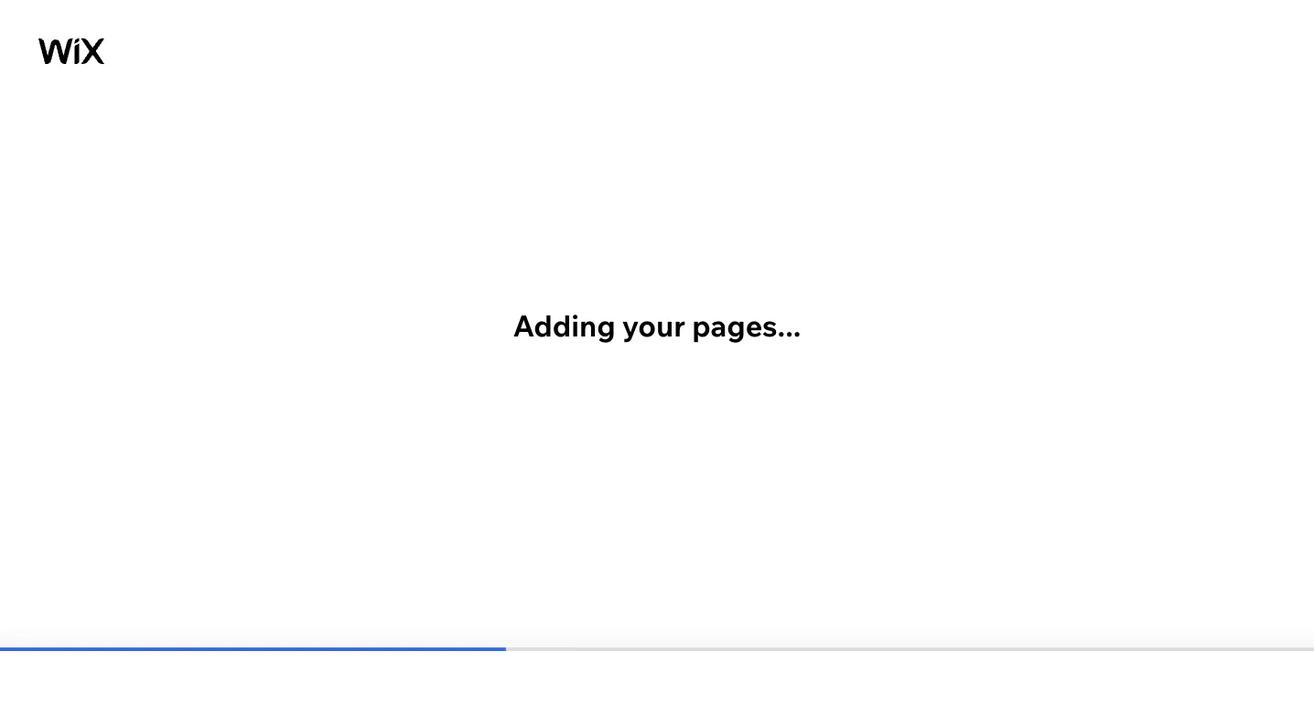 Task type: vqa. For each thing, say whether or not it's contained in the screenshot.
// Velo API Reference: https://www.wix.com/velo/reference/api-overview/in troduction
no



Task type: locate. For each thing, give the bounding box(es) containing it.
adding
[[513, 307, 616, 344]]

home
[[69, 53, 105, 69]]

pages...
[[692, 307, 801, 344]]

adding your pages...
[[513, 307, 801, 344]]



Task type: describe. For each thing, give the bounding box(es) containing it.
your
[[622, 307, 686, 344]]



